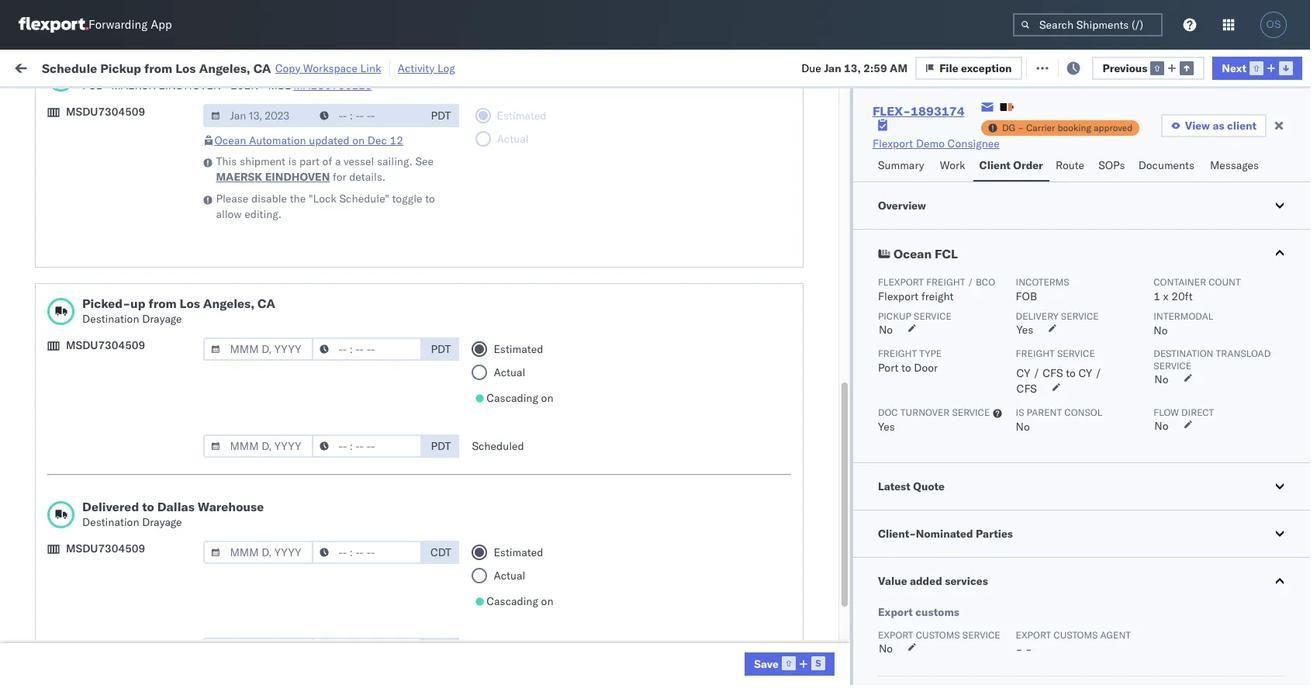 Task type: locate. For each thing, give the bounding box(es) containing it.
1 schedule pickup from los angeles, ca from the top
[[36, 111, 209, 141]]

from inside picked-up from los angeles, ca destination drayage
[[148, 296, 177, 311]]

1 nyku9743990 from the top
[[956, 529, 1032, 543]]

2 schedule pickup from rotterdam, netherlands from the top
[[36, 555, 201, 585]]

flex-1846748
[[856, 120, 937, 134], [856, 154, 937, 168], [856, 188, 937, 202], [856, 222, 937, 236]]

cdt for -- : -- -- text field related to cdt
[[430, 545, 451, 559]]

schedule delivery appointment
[[36, 153, 191, 167], [36, 290, 191, 304], [36, 392, 191, 406], [36, 529, 191, 543]]

1846748 down flex-1893174
[[890, 120, 937, 134]]

numbers for container numbers
[[956, 133, 994, 144]]

file down search shipments (/) text box
[[1045, 60, 1064, 74]]

dec up the 9:00 am est, dec 24, 2022 at the bottom left of the page
[[322, 325, 342, 339]]

flow
[[1154, 407, 1179, 418]]

dec left 24,
[[323, 359, 343, 373]]

1 flex-1846748 from the top
[[856, 120, 937, 134]]

delivery for the schedule delivery appointment button related to 2:59 am edt, nov 5, 2022
[[84, 153, 124, 167]]

confirm delivery button
[[36, 357, 118, 374], [36, 630, 118, 647]]

4 uetu5238478 from the top
[[1039, 358, 1114, 372]]

confirm delivery link down "confirm pickup from los angeles, ca" on the left
[[36, 357, 118, 373]]

actual for delivered to dallas warehouse
[[494, 569, 526, 583]]

the
[[290, 192, 306, 206]]

1 horizontal spatial file
[[1045, 60, 1064, 74]]

ocean automation updated on dec 12
[[214, 133, 403, 147]]

2 omkar from the top
[[1251, 154, 1283, 168]]

1 appointment from the top
[[127, 153, 191, 167]]

2:59 for the schedule delivery appointment button associated with 2:59 am est, dec 14, 2022
[[250, 291, 273, 305]]

1 schedule delivery appointment link from the top
[[36, 152, 191, 168]]

drayage down dallas
[[142, 515, 182, 529]]

schedule delivery appointment button for 2:59 am edt, nov 5, 2022
[[36, 152, 191, 170]]

flexport for flexport freight / bco flexport freight
[[878, 276, 924, 288]]

confirm pickup from los angeles, ca link
[[36, 315, 220, 346]]

angeles, inside "confirm pickup from los angeles, ca"
[[160, 316, 203, 330]]

0 horizontal spatial eindhoven
[[158, 78, 221, 92]]

4 lhuu7894563, from the top
[[956, 358, 1036, 372]]

confirm delivery down confirm pickup from rotterdam, netherlands
[[36, 631, 118, 645]]

latest quote button
[[853, 463, 1310, 510]]

confirm
[[36, 316, 75, 330], [36, 358, 75, 372], [36, 589, 75, 603], [36, 631, 75, 645]]

los down upload customs clearance documents button
[[146, 248, 164, 262]]

0 vertical spatial confirm delivery link
[[36, 357, 118, 373]]

1 confirm delivery button from the top
[[36, 357, 118, 374]]

2130387 down export customs
[[890, 632, 937, 646]]

2022 up the 9:00 am est, dec 24, 2022 at the bottom left of the page
[[364, 325, 391, 339]]

2 vertical spatial mmm d, yyyy text field
[[204, 638, 314, 661]]

delivery
[[84, 153, 124, 167], [84, 290, 124, 304], [1016, 310, 1059, 322], [78, 358, 118, 372], [84, 392, 124, 406], [84, 529, 124, 543], [78, 631, 118, 645]]

upload customs clearance documents
[[36, 214, 170, 243], [36, 487, 170, 516]]

lhuu7894563, uetu5238478 for schedule delivery appointment
[[956, 290, 1114, 304]]

0 vertical spatial upload customs clearance documents link
[[36, 213, 220, 244]]

jan down 11:30 pm est, jan 28, 2023
[[322, 529, 339, 543]]

8:30 pm est, jan 30, 2023
[[250, 529, 388, 543], [250, 564, 388, 578]]

8 resize handle column header from the left
[[1030, 120, 1049, 685]]

2 11:30 from the top
[[250, 495, 280, 509]]

karl
[[810, 393, 829, 407], [810, 427, 829, 441], [810, 495, 829, 509], [810, 529, 829, 543], [810, 564, 829, 578], [810, 598, 829, 612], [810, 632, 829, 646]]

1 vertical spatial yes
[[878, 420, 895, 434]]

estimated
[[494, 342, 543, 356], [494, 545, 543, 559]]

part
[[299, 154, 320, 168]]

1 vertical spatial mmm d, yyyy text field
[[204, 541, 314, 564]]

to down 'service'
[[1066, 366, 1076, 380]]

0 horizontal spatial :
[[112, 96, 115, 107]]

2 30, from the top
[[342, 564, 359, 578]]

angeles, for 1st schedule pickup from los angeles, ca button
[[166, 111, 209, 125]]

0 horizontal spatial numbers
[[956, 133, 994, 144]]

1 omkar savan from the top
[[1251, 120, 1310, 134]]

lhuu7894563, up is
[[956, 358, 1036, 372]]

ocean fcl button
[[853, 230, 1310, 276]]

schedule pickup from rotterdam, netherlands link up "confirm pickup from rotterdam, netherlands" link
[[36, 554, 220, 585]]

5, down details.
[[346, 188, 356, 202]]

2:59 am est, dec 14, 2022 down 2:00 am est, nov 9, 2022
[[250, 256, 392, 270]]

0 vertical spatial 14,
[[346, 256, 362, 270]]

1 vertical spatial 2:59 am est, dec 14, 2022
[[250, 291, 392, 305]]

ceau7522281, down client
[[956, 188, 1035, 202]]

1 horizontal spatial file exception
[[1045, 60, 1117, 74]]

2 savan from the top
[[1286, 154, 1310, 168]]

deadline
[[250, 126, 287, 138]]

nyku9743990
[[956, 529, 1032, 543], [956, 563, 1032, 577]]

4 ceau7522281, hlxu6269489, hlxu8034992 from the top
[[956, 222, 1196, 236]]

11:30 up 2:59 am est, jan 25, 2023
[[250, 427, 280, 441]]

4 appointment from the top
[[127, 529, 191, 543]]

status
[[85, 96, 112, 107]]

omkar right as
[[1251, 120, 1283, 134]]

flex-2130387 down doc at right bottom
[[856, 427, 937, 441]]

destination inside destination transload service
[[1154, 348, 1214, 359]]

1 actual from the top
[[494, 365, 526, 379]]

1889466 for confirm delivery
[[890, 359, 937, 373]]

1 horizontal spatial work
[[940, 158, 966, 172]]

upload inside button
[[36, 214, 71, 228]]

2022 for second confirm delivery button from the bottom
[[365, 359, 392, 373]]

3 flex-1889466 from the top
[[856, 325, 937, 339]]

2 cy from the left
[[1079, 366, 1092, 380]]

to right toggle
[[425, 192, 435, 206]]

forwarding
[[88, 17, 148, 32]]

schedule delivery appointment button down delivered
[[36, 528, 191, 545]]

-- : -- -- text field
[[312, 434, 422, 458], [312, 638, 422, 661]]

customs for export customs service
[[916, 629, 960, 641]]

omkar savan for schedule delivery appointment
[[1251, 154, 1310, 168]]

2 2:59 am edt, nov 5, 2022 from the top
[[250, 154, 386, 168]]

9,
[[345, 222, 355, 236]]

test123456 for upload customs clearance documents button
[[1057, 222, 1122, 236]]

lhuu7894563, uetu5238478 for confirm delivery
[[956, 358, 1114, 372]]

0 vertical spatial cascading
[[487, 391, 538, 405]]

2 flex-1889466 from the top
[[856, 291, 937, 305]]

schedule delivery appointment link for 2:59 am est, dec 14, 2022
[[36, 289, 191, 305]]

1 vertical spatial 14,
[[346, 291, 362, 305]]

: left ready
[[112, 96, 115, 107]]

confirm delivery link down confirm pickup from rotterdam, netherlands
[[36, 630, 118, 646]]

3 flex-1846748 from the top
[[856, 188, 937, 202]]

1 mmm d, yyyy text field from the top
[[204, 104, 314, 127]]

0 vertical spatial 8:30 pm est, jan 30, 2023
[[250, 529, 388, 543]]

1846748 for second schedule pickup from los angeles, ca button from the top
[[890, 188, 937, 202]]

confirm delivery
[[36, 358, 118, 372], [36, 631, 118, 645]]

confirm inside confirm pickup from rotterdam, netherlands
[[36, 589, 75, 603]]

7:00
[[250, 325, 273, 339]]

numbers inside container numbers
[[956, 133, 994, 144]]

freight up cy / cfs to cy / cfs
[[1016, 348, 1055, 359]]

this
[[216, 154, 237, 168]]

0 vertical spatial 23,
[[345, 325, 362, 339]]

flex-1889466 button
[[832, 253, 940, 274], [832, 253, 940, 274], [832, 287, 940, 308], [832, 287, 940, 308], [832, 321, 940, 343], [832, 321, 940, 343], [832, 355, 940, 377], [832, 355, 940, 377]]

drayage inside picked-up from los angeles, ca destination drayage
[[142, 312, 182, 326]]

1 vertical spatial confirm delivery link
[[36, 630, 118, 646]]

updated
[[309, 133, 350, 147]]

nyku9743990 for schedule pickup from rotterdam, netherlands
[[956, 563, 1032, 577]]

at
[[309, 60, 319, 74]]

customs inside button
[[74, 214, 117, 228]]

2 edt, from the top
[[297, 154, 321, 168]]

flex-1889466 down the pickup service
[[856, 325, 937, 339]]

0 vertical spatial nyku9743990
[[956, 529, 1032, 543]]

upload for first upload customs clearance documents link from the bottom
[[36, 487, 71, 501]]

0 vertical spatial estimated
[[494, 342, 543, 356]]

delivery for third the schedule delivery appointment button from the top
[[84, 392, 124, 406]]

2022 for the schedule delivery appointment button associated with 2:59 am est, dec 14, 2022
[[365, 291, 392, 305]]

4 flex-1889466 from the top
[[856, 359, 937, 373]]

0 horizontal spatial work
[[170, 60, 197, 74]]

1 horizontal spatial cy
[[1079, 366, 1092, 380]]

0 horizontal spatial cy
[[1017, 366, 1031, 380]]

container up consignee
[[956, 120, 997, 132]]

omkar savan down operator
[[1251, 154, 1310, 168]]

confirm delivery button down confirm pickup from rotterdam, netherlands
[[36, 630, 118, 647]]

0 vertical spatial omkar savan
[[1251, 120, 1310, 134]]

yes down doc at right bottom
[[878, 420, 895, 434]]

1 vertical spatial -- : -- -- text field
[[312, 337, 422, 361]]

8:30 pm est, jan 30, 2023 for schedule delivery appointment
[[250, 529, 388, 543]]

1 vertical spatial customs
[[74, 487, 117, 501]]

1 2130387 from the top
[[890, 393, 937, 407]]

0 vertical spatial flex-2130384
[[856, 529, 937, 543]]

2 schedule pickup from los angeles, ca from the top
[[36, 180, 209, 209]]

2:00 am est, nov 9, 2022
[[250, 222, 385, 236]]

0 horizontal spatial freight
[[878, 348, 917, 359]]

dec
[[368, 133, 387, 147], [323, 256, 343, 270], [323, 291, 343, 305], [322, 325, 342, 339], [323, 359, 343, 373]]

1 vertical spatial 2:59 am edt, nov 5, 2022
[[250, 154, 386, 168]]

x
[[1163, 289, 1169, 303]]

netherlands for 8:30 pm est, jan 30, 2023
[[36, 571, 96, 585]]

lhuu7894563, for confirm pickup from los angeles, ca
[[956, 324, 1036, 338]]

4 schedule delivery appointment button from the top
[[36, 528, 191, 545]]

msdu7304509 for picked-up from los angeles, ca
[[66, 338, 145, 352]]

angeles, inside picked-up from los angeles, ca destination drayage
[[203, 296, 255, 311]]

dec for confirm delivery
[[323, 359, 343, 373]]

-- : -- -- text field
[[312, 104, 422, 127], [312, 337, 422, 361], [312, 541, 422, 564]]

customs for export customs agent - -
[[1054, 629, 1098, 641]]

0 horizontal spatial /
[[968, 276, 974, 288]]

freight for freight type port to door
[[878, 348, 917, 359]]

save button
[[745, 652, 835, 676]]

sops button
[[1092, 151, 1132, 182]]

export down value
[[878, 605, 913, 619]]

numbers inside 'mbl/mawb numbers' button
[[1113, 126, 1151, 138]]

angeles, for confirm pickup from los angeles, ca button
[[160, 316, 203, 330]]

confirm pickup from rotterdam, netherlands
[[36, 589, 195, 619]]

confirm for confirm pickup from rotterdam, netherlands 'button'
[[36, 589, 75, 603]]

3 confirm from the top
[[36, 589, 75, 603]]

2022 for confirm pickup from los angeles, ca button
[[364, 325, 391, 339]]

2:59 up the warehouse
[[250, 461, 273, 475]]

mmm d, yyyy text field up automation
[[204, 104, 314, 127]]

0 vertical spatial rotterdam,
[[146, 419, 201, 433]]

resize handle column header
[[222, 120, 240, 685], [394, 120, 413, 685], [448, 120, 467, 685], [549, 120, 568, 685], [650, 120, 669, 685], [805, 120, 824, 685], [929, 120, 948, 685], [1030, 120, 1049, 685], [1224, 120, 1243, 685], [1271, 120, 1289, 685]]

cfs down freight service
[[1043, 366, 1063, 380]]

confirm inside "confirm pickup from los angeles, ca"
[[36, 316, 75, 330]]

agent
[[1100, 629, 1131, 641]]

2 hlxu6269489, from the top
[[1038, 154, 1118, 168]]

msdu7304509 down picked-
[[66, 338, 145, 352]]

exception up container numbers button
[[961, 61, 1012, 75]]

9 resize handle column header from the left
[[1224, 120, 1243, 685]]

for down a
[[333, 170, 346, 184]]

schedule pickup from los angeles, ca copy workspace link
[[42, 60, 381, 76]]

1889466 for schedule delivery appointment
[[890, 291, 937, 305]]

1 vertical spatial mmm d, yyyy text field
[[204, 434, 314, 458]]

mmm d, yyyy text field for -- : -- -- text field associated with pdt
[[204, 337, 314, 361]]

2 msdu7304509 from the top
[[66, 338, 145, 352]]

schedule pickup from rotterdam, netherlands link for 8:30 pm est, jan 30, 2023
[[36, 554, 220, 585]]

/ inside flexport freight / bco flexport freight
[[968, 276, 974, 288]]

angeles,
[[199, 60, 250, 76], [166, 111, 209, 125], [166, 180, 209, 194], [166, 248, 209, 262], [203, 296, 255, 311], [160, 316, 203, 330], [166, 453, 209, 467]]

1 confirm from the top
[[36, 316, 75, 330]]

1 vertical spatial netherlands
[[36, 571, 96, 585]]

confirm delivery for first confirm delivery link
[[36, 358, 118, 372]]

0 vertical spatial customs
[[74, 214, 117, 228]]

flex-1889466 up doc at right bottom
[[856, 359, 937, 373]]

2 vandelay from the left
[[676, 461, 721, 475]]

1 vertical spatial omkar savan
[[1251, 154, 1310, 168]]

schedule pickup from rotterdam, netherlands for 11:30
[[36, 419, 201, 448]]

2 upload from the top
[[36, 487, 71, 501]]

gvcu5265864 for 11:30 pm est, jan 28, 2023
[[956, 495, 1032, 509]]

3 ceau7522281, from the top
[[956, 188, 1035, 202]]

1 vertical spatial for
[[333, 170, 346, 184]]

customs for 2nd upload customs clearance documents link from the bottom of the page
[[74, 214, 117, 228]]

ca for confirm pickup from los angeles, ca button
[[36, 332, 50, 346]]

1 vertical spatial schedule pickup from rotterdam, netherlands button
[[36, 554, 220, 587]]

clearance for first upload customs clearance documents link from the bottom
[[120, 487, 170, 501]]

is
[[1016, 407, 1024, 418]]

1 vandelay from the left
[[576, 461, 620, 475]]

cdt for delivered to dallas warehouse's -- : -- -- text box
[[430, 642, 451, 656]]

1 vertical spatial nyku9743990
[[956, 563, 1032, 577]]

service inside destination transload service
[[1154, 360, 1192, 372]]

destination down intermodal no
[[1154, 348, 1214, 359]]

4 schedule pickup from los angeles, ca link from the top
[[36, 452, 220, 483]]

1 upload customs clearance documents link from the top
[[36, 213, 220, 244]]

4 account from the top
[[756, 529, 797, 543]]

1 vertical spatial maeu9408431
[[1057, 495, 1135, 509]]

3 maeu9408431 from the top
[[1057, 632, 1135, 646]]

am up 7:00 pm est, dec 23, 2022
[[276, 291, 294, 305]]

please
[[216, 192, 249, 206]]

2:59 am edt, nov 5, 2022
[[250, 120, 386, 134], [250, 154, 386, 168], [250, 188, 386, 202]]

nyku9743990 for schedule delivery appointment
[[956, 529, 1032, 543]]

los for second schedule pickup from los angeles, ca button from the top
[[146, 180, 164, 194]]

service for export customs service
[[963, 629, 1001, 641]]

container inside container count 1 x 20ft
[[1154, 276, 1206, 288]]

client-
[[878, 527, 916, 541]]

1889466 up flexport freight / bco flexport freight
[[890, 256, 937, 270]]

container inside button
[[956, 120, 997, 132]]

1 schedule pickup from rotterdam, netherlands from the top
[[36, 419, 201, 448]]

0 vertical spatial pdt
[[431, 109, 451, 123]]

0 horizontal spatial cfs
[[1017, 382, 1037, 396]]

1 schedule delivery appointment from the top
[[36, 153, 191, 167]]

1 vertical spatial estimated
[[494, 545, 543, 559]]

flex-2130387 down export customs
[[856, 632, 937, 646]]

file exception up "1893174" at the right top of the page
[[940, 61, 1012, 75]]

1 8:30 from the top
[[250, 529, 273, 543]]

message
[[209, 60, 253, 74]]

copy workspace link button
[[275, 61, 381, 75]]

1 horizontal spatial for
[[333, 170, 346, 184]]

clearance inside button
[[120, 214, 170, 228]]

freight for freight service
[[1016, 348, 1055, 359]]

0 horizontal spatial for
[[149, 96, 162, 107]]

appointment down dallas
[[127, 529, 191, 543]]

upload customs clearance documents link
[[36, 213, 220, 244], [36, 486, 220, 517]]

freight inside freight type port to door
[[878, 348, 917, 359]]

lhuu7894563, down bco
[[956, 290, 1036, 304]]

no down is
[[1016, 420, 1030, 434]]

work button
[[934, 151, 973, 182]]

upload
[[36, 214, 71, 228], [36, 487, 71, 501]]

1 horizontal spatial •
[[224, 78, 228, 92]]

1 vertical spatial 8:30 pm est, jan 30, 2023
[[250, 564, 388, 578]]

3 schedule delivery appointment from the top
[[36, 392, 191, 406]]

1 : from the left
[[112, 96, 115, 107]]

work inside button
[[940, 158, 966, 172]]

3 lhuu7894563, from the top
[[956, 324, 1036, 338]]

view
[[1185, 119, 1210, 133]]

-- : -- -- text field for pdt
[[312, 337, 422, 361]]

1 drayage from the top
[[142, 312, 182, 326]]

messages button
[[1204, 151, 1267, 182]]

confirm delivery button down "confirm pickup from los angeles, ca" on the left
[[36, 357, 118, 374]]

5 gvcu5265864 from the top
[[956, 631, 1032, 645]]

2130387 down "turnover"
[[890, 427, 937, 441]]

flex-2130387 down port
[[856, 393, 937, 407]]

1 schedule pickup from rotterdam, netherlands button from the top
[[36, 418, 220, 450]]

1 customs from the top
[[74, 214, 117, 228]]

pm
[[276, 325, 293, 339], [283, 427, 300, 441], [283, 495, 300, 509], [276, 529, 293, 543], [276, 564, 293, 578]]

container for container count 1 x 20ft
[[1154, 276, 1206, 288]]

2 schedule delivery appointment link from the top
[[36, 289, 191, 305]]

to
[[425, 192, 435, 206], [901, 361, 911, 375], [1066, 366, 1076, 380], [142, 499, 154, 514]]

1 vertical spatial upload customs clearance documents
[[36, 487, 170, 516]]

2130387 for 11:30 pm est, jan 23, 2023
[[890, 427, 937, 441]]

shipment
[[240, 154, 286, 168]]

2022 for 1st schedule pickup from los angeles, ca button
[[359, 120, 386, 134]]

delivery for first confirm delivery button from the bottom
[[78, 631, 118, 645]]

sops
[[1099, 158, 1125, 172]]

lhuu7894563,
[[956, 256, 1036, 270], [956, 290, 1036, 304], [956, 324, 1036, 338], [956, 358, 1036, 372]]

ceau7522281, hlxu6269489, hlxu8034992
[[956, 119, 1196, 133], [956, 154, 1196, 168], [956, 188, 1196, 202], [956, 222, 1196, 236]]

2 vertical spatial destination
[[82, 515, 139, 529]]

0 horizontal spatial •
[[105, 78, 108, 92]]

schedule pickup from rotterdam, netherlands button for 8:30 pm est, jan 30, 2023
[[36, 554, 220, 587]]

0 vertical spatial abcdefg78456546
[[1057, 291, 1161, 305]]

4 hlxu6269489, from the top
[[1038, 222, 1118, 236]]

1 vertical spatial abcdefg78456546
[[1057, 325, 1161, 339]]

1 vertical spatial cascading on
[[487, 594, 554, 608]]

los inside picked-up from los angeles, ca destination drayage
[[180, 296, 200, 311]]

• up status
[[105, 78, 108, 92]]

flex-2130384 for schedule delivery appointment
[[856, 529, 937, 543]]

ocean automation updated on dec 12 button
[[214, 133, 403, 147]]

turnover
[[901, 407, 950, 418]]

2 • from the left
[[224, 78, 228, 92]]

schedule pickup from los angeles, ca link down ready
[[36, 111, 220, 142]]

1 vertical spatial confirm delivery
[[36, 631, 118, 645]]

uetu5238478 up incoterms
[[1039, 256, 1114, 270]]

3 1889466 from the top
[[890, 325, 937, 339]]

customs inside export customs agent - -
[[1054, 629, 1098, 641]]

maeu9736123 button
[[294, 78, 372, 92]]

los up dallas
[[146, 453, 164, 467]]

0 horizontal spatial maersk
[[111, 78, 156, 92]]

0 vertical spatial for
[[149, 96, 162, 107]]

3 abcdefg78456546 from the top
[[1057, 359, 1161, 373]]

to inside delivered to dallas warehouse destination drayage
[[142, 499, 154, 514]]

abcdefg78456546 for 2:59 am est, dec 14, 2022
[[1057, 291, 1161, 305]]

0 vertical spatial mmm d, yyyy text field
[[204, 337, 314, 361]]

msdu7304509 down delivered
[[66, 542, 145, 555]]

1889466 up "turnover"
[[890, 359, 937, 373]]

mmm d, yyyy text field down the warehouse
[[204, 541, 314, 564]]

1 mmm d, yyyy text field from the top
[[204, 337, 314, 361]]

cy down 'service'
[[1079, 366, 1092, 380]]

container up 20ft
[[1154, 276, 1206, 288]]

6 lagerfeld from the top
[[832, 598, 878, 612]]

2 customs from the top
[[74, 487, 117, 501]]

quote
[[913, 479, 945, 493]]

1 vertical spatial -- : -- -- text field
[[312, 638, 422, 661]]

0 vertical spatial clearance
[[120, 214, 170, 228]]

2 vertical spatial pdt
[[431, 439, 451, 453]]

2022 up details.
[[359, 154, 386, 168]]

lhuu7894563, for confirm delivery
[[956, 358, 1036, 372]]

1846748
[[890, 120, 937, 134], [890, 154, 937, 168], [890, 188, 937, 202], [890, 222, 937, 236]]

workspace
[[303, 61, 358, 75]]

doc turnover service
[[878, 407, 990, 418]]

2 vertical spatial 8:30
[[250, 632, 273, 646]]

view as client
[[1185, 119, 1257, 133]]

1 vertical spatial flex-2130384
[[856, 564, 937, 578]]

flex-1893174
[[873, 103, 965, 119]]

mbl/mawb numbers
[[1057, 126, 1151, 138]]

MMM D, YYYY text field
[[204, 337, 314, 361], [204, 434, 314, 458]]

1 cascading on from the top
[[487, 391, 554, 405]]

1 upload from the top
[[36, 214, 71, 228]]

2022 down details.
[[359, 188, 386, 202]]

1846748 down summary button
[[890, 188, 937, 202]]

0 vertical spatial 2130384
[[890, 529, 937, 543]]

service right "turnover"
[[952, 407, 990, 418]]

3 integration from the top
[[676, 495, 730, 509]]

customs down export customs
[[916, 629, 960, 641]]

log
[[438, 61, 455, 75]]

to inside cy / cfs to cy / cfs
[[1066, 366, 1076, 380]]

1 vertical spatial rotterdam,
[[146, 555, 201, 569]]

0 vertical spatial upload customs clearance documents
[[36, 214, 170, 243]]

gvcu5265864 for 8:30 am est, feb 3, 2023
[[956, 631, 1032, 645]]

1 vertical spatial flexport
[[878, 276, 924, 288]]

4 lhuu7894563, uetu5238478 from the top
[[956, 358, 1114, 372]]

1 horizontal spatial numbers
[[1113, 126, 1151, 138]]

export inside export customs agent - -
[[1016, 629, 1051, 641]]

value added services button
[[853, 558, 1310, 604]]

2 horizontal spatial /
[[1095, 366, 1102, 380]]

:
[[112, 96, 115, 107], [360, 96, 363, 107]]

1 vertical spatial documents
[[36, 229, 92, 243]]

1 horizontal spatial freight
[[1016, 348, 1055, 359]]

flex-2130384 for schedule pickup from rotterdam, netherlands
[[856, 564, 937, 578]]

uetu5238478
[[1039, 256, 1114, 270], [1039, 290, 1114, 304], [1039, 324, 1114, 338], [1039, 358, 1114, 372]]

0 vertical spatial maersk
[[111, 78, 156, 92]]

-- : -- -- text field for cdt
[[312, 541, 422, 564]]

ca for 2nd schedule pickup from los angeles, ca button from the bottom of the page
[[36, 263, 50, 277]]

2:59 for second schedule pickup from los angeles, ca button from the top
[[250, 188, 273, 202]]

23,
[[345, 325, 362, 339], [348, 427, 365, 441]]

2022
[[359, 120, 386, 134], [359, 154, 386, 168], [359, 188, 386, 202], [358, 222, 385, 236], [365, 256, 392, 270], [365, 291, 392, 305], [364, 325, 391, 339], [365, 359, 392, 373]]

maersk down "this"
[[216, 170, 262, 184]]

flex-2130387 for 11:30 pm est, jan 23, 2023
[[856, 427, 937, 441]]

2:59 up "7:00"
[[250, 291, 273, 305]]

1 -- : -- -- text field from the top
[[312, 434, 422, 458]]

client order button
[[973, 151, 1050, 182]]

freight left bco
[[926, 276, 965, 288]]

los inside "confirm pickup from los angeles, ca"
[[140, 316, 157, 330]]

1 vertical spatial maersk
[[216, 170, 262, 184]]

0 vertical spatial container
[[956, 120, 997, 132]]

2 maeu9408431 from the top
[[1057, 495, 1135, 509]]

2130384 up added on the right bottom of the page
[[890, 529, 937, 543]]

schedule pickup from los angeles, ca button
[[36, 111, 220, 143], [36, 179, 220, 211], [36, 247, 220, 280], [36, 452, 220, 484]]

msdu7304509
[[66, 105, 145, 119], [66, 338, 145, 352], [66, 542, 145, 555]]

os
[[1266, 19, 1281, 30]]

1 vertical spatial msdu7304509
[[66, 338, 145, 352]]

customs for first upload customs clearance documents link from the bottom
[[74, 487, 117, 501]]

export for export customs service
[[878, 629, 914, 641]]

abcdefg78456546 up consol
[[1057, 359, 1161, 373]]

0 vertical spatial 8:30
[[250, 529, 273, 543]]

1 vertical spatial omkar
[[1251, 154, 1283, 168]]

route button
[[1050, 151, 1092, 182]]

schedule pickup from rotterdam, netherlands up confirm pickup from rotterdam, netherlands
[[36, 555, 201, 585]]

los for confirm pickup from los angeles, ca button
[[140, 316, 157, 330]]

: for snoozed
[[360, 96, 363, 107]]

1 vertical spatial actual
[[494, 569, 526, 583]]

los right up
[[180, 296, 200, 311]]

lhuu7894563, for schedule delivery appointment
[[956, 290, 1036, 304]]

to inside please disable the "lock schedule" toggle to allow editing.
[[425, 192, 435, 206]]

est, down 11:30 pm est, jan 28, 2023
[[296, 529, 319, 543]]

3,
[[344, 632, 354, 646]]

• left 251n
[[224, 78, 228, 92]]

schedule delivery appointment down delivered
[[36, 529, 191, 543]]

nov down snoozed
[[323, 120, 344, 134]]

0 horizontal spatial vandelay
[[576, 461, 620, 475]]

1 horizontal spatial container
[[1154, 276, 1206, 288]]

2 vertical spatial -- : -- -- text field
[[312, 541, 422, 564]]

los for 1st schedule pickup from los angeles, ca button
[[146, 111, 164, 125]]

mmm d, yyyy text field for -- : -- -- text box for picked-up from los angeles, ca
[[204, 434, 314, 458]]

0 horizontal spatial yes
[[878, 420, 895, 434]]

4 resize handle column header from the left
[[549, 120, 568, 685]]

cascading on for picked-up from los angeles, ca
[[487, 391, 554, 405]]

1 14, from the top
[[346, 256, 362, 270]]

3 appointment from the top
[[127, 392, 191, 406]]

uetu5238478 for confirm pickup from los angeles, ca
[[1039, 324, 1114, 338]]

est, up 8:30 am est, feb 3, 2023
[[296, 564, 319, 578]]

schedule pickup from los angeles, ca for fourth schedule pickup from los angeles, ca button
[[36, 453, 209, 482]]

14, down 9, on the top left
[[346, 256, 362, 270]]

flex id button
[[824, 123, 933, 139]]

netherlands inside confirm pickup from rotterdam, netherlands
[[36, 605, 96, 619]]

upload for 2nd upload customs clearance documents link from the bottom of the page
[[36, 214, 71, 228]]

2 test123456 from the top
[[1057, 154, 1122, 168]]

1 -- : -- -- text field from the top
[[312, 104, 422, 127]]

1 cdt from the top
[[430, 545, 451, 559]]

schedule pickup from rotterdam, netherlands up delivered
[[36, 419, 201, 448]]

2130384 for schedule pickup from rotterdam, netherlands
[[890, 564, 937, 578]]

0 vertical spatial schedule pickup from rotterdam, netherlands
[[36, 419, 201, 448]]

0 vertical spatial savan
[[1286, 120, 1310, 134]]

2 schedule pickup from rotterdam, netherlands button from the top
[[36, 554, 220, 587]]

confirm pickup from los angeles, ca
[[36, 316, 203, 346]]

order
[[1013, 158, 1043, 172]]

lhuu7894563, uetu5238478 down the delivery service
[[956, 324, 1114, 338]]

actual
[[494, 365, 526, 379], [494, 569, 526, 583]]

3 1846748 from the top
[[890, 188, 937, 202]]

confirm pickup from los angeles, ca button
[[36, 315, 220, 348]]

1 freight from the left
[[878, 348, 917, 359]]

dec up 7:00 pm est, dec 23, 2022
[[323, 291, 343, 305]]

1 vertical spatial upload customs clearance documents link
[[36, 486, 220, 517]]

8:30 for schedule delivery appointment
[[250, 529, 273, 543]]

3 pdt from the top
[[431, 439, 451, 453]]

7 resize handle column header from the left
[[929, 120, 948, 685]]

for
[[149, 96, 162, 107], [333, 170, 346, 184]]

freight up the pickup service
[[922, 289, 954, 303]]

0 vertical spatial flexport
[[873, 137, 913, 151]]

2130387 down added on the right bottom of the page
[[890, 598, 937, 612]]

0 vertical spatial documents
[[1139, 158, 1195, 172]]

2 vertical spatial edt,
[[297, 188, 321, 202]]

1 vertical spatial 11:30
[[250, 495, 280, 509]]

--
[[1057, 461, 1070, 475]]

1 vertical spatial edt,
[[297, 154, 321, 168]]

flex-1889466 up flexport freight / bco flexport freight
[[856, 256, 937, 270]]

0 vertical spatial schedule pickup from rotterdam, netherlands link
[[36, 418, 220, 449]]

omkar
[[1251, 120, 1283, 134], [1251, 154, 1283, 168]]

eindhoven down is
[[265, 170, 330, 184]]

30,
[[342, 529, 359, 543], [342, 564, 359, 578]]

MMM D, YYYY text field
[[204, 104, 314, 127], [204, 541, 314, 564], [204, 638, 314, 661]]

estimated for picked-up from los angeles, ca
[[494, 342, 543, 356]]

24,
[[346, 359, 362, 373]]

0 horizontal spatial container
[[956, 120, 997, 132]]

0 vertical spatial omkar
[[1251, 120, 1283, 134]]

flex-2130384 down the client- at the right
[[856, 564, 937, 578]]

0 vertical spatial mmm d, yyyy text field
[[204, 104, 314, 127]]

4 test123456 from the top
[[1057, 222, 1122, 236]]

dallas
[[157, 499, 195, 514]]

1 11:30 from the top
[[250, 427, 280, 441]]

flex-1889466 for confirm pickup from los angeles, ca
[[856, 325, 937, 339]]

ca inside "confirm pickup from los angeles, ca"
[[36, 332, 50, 346]]

3 2:59 am edt, nov 5, 2022 from the top
[[250, 188, 386, 202]]

appointment for 2:59 am edt, nov 5, 2022
[[127, 153, 191, 167]]

flex-1662119
[[856, 461, 937, 475]]

2:59 for 1st schedule pickup from los angeles, ca button
[[250, 120, 273, 134]]

1 vertical spatial confirm delivery button
[[36, 630, 118, 647]]

no down intermodal on the right of page
[[1154, 324, 1168, 337]]

23, up 25,
[[348, 427, 365, 441]]

service up 'service'
[[1061, 310, 1099, 322]]

2 vertical spatial abcdefg78456546
[[1057, 359, 1161, 373]]

service
[[914, 310, 952, 322], [1061, 310, 1099, 322], [1154, 360, 1192, 372], [952, 407, 990, 418], [963, 629, 1001, 641]]

1889466 down the pickup service
[[890, 325, 937, 339]]



Task type: describe. For each thing, give the bounding box(es) containing it.
flex-2130387 for 11:30 pm est, jan 28, 2023
[[856, 495, 937, 509]]

is parent consol no
[[1016, 407, 1103, 434]]

rotterdam, inside confirm pickup from rotterdam, netherlands
[[140, 589, 195, 603]]

3 8:30 from the top
[[250, 632, 273, 646]]

to inside freight type port to door
[[901, 361, 911, 375]]

1 flex-1889466 from the top
[[856, 256, 937, 270]]

1 uetu5238478 from the top
[[1039, 256, 1114, 270]]

customs for export customs
[[916, 605, 960, 619]]

2:00
[[250, 222, 273, 236]]

next button
[[1213, 56, 1303, 80]]

6 karl from the top
[[810, 598, 829, 612]]

2 resize handle column header from the left
[[394, 120, 413, 685]]

est, down 2:59 am est, jan 25, 2023
[[302, 495, 326, 509]]

7 account from the top
[[756, 632, 797, 646]]

dec for confirm pickup from los angeles, ca
[[322, 325, 342, 339]]

no inside is parent consol no
[[1016, 420, 1030, 434]]

confirm for second confirm delivery button from the bottom
[[36, 358, 75, 372]]

11:30 pm est, jan 23, 2023
[[250, 427, 395, 441]]

copy
[[275, 61, 300, 75]]

2 mmm d, yyyy text field from the top
[[204, 541, 314, 564]]

1 account from the top
[[756, 393, 797, 407]]

1 flex-2130387 from the top
[[856, 393, 937, 407]]

service down flexport freight / bco flexport freight
[[914, 310, 952, 322]]

container for container numbers
[[956, 120, 997, 132]]

dec down 2:00 am est, nov 9, 2022
[[323, 256, 343, 270]]

please disable the "lock schedule" toggle to allow editing.
[[216, 192, 435, 221]]

a
[[335, 154, 341, 168]]

4 gvcu5265864 from the top
[[956, 597, 1032, 611]]

4 integration from the top
[[676, 529, 730, 543]]

2:59 for the schedule delivery appointment button related to 2:59 am edt, nov 5, 2022
[[250, 154, 273, 168]]

schedule delivery appointment for 8:30 pm est, jan 30, 2023
[[36, 529, 191, 543]]

nov left 9, on the top left
[[323, 222, 343, 236]]

confirm for first confirm delivery button from the bottom
[[36, 631, 75, 645]]

est, down 11:30 pm est, jan 23, 2023
[[297, 461, 320, 475]]

1 integration from the top
[[676, 393, 730, 407]]

export customs
[[878, 605, 960, 619]]

7 lagerfeld from the top
[[832, 632, 878, 646]]

activity
[[398, 61, 435, 75]]

from inside confirm pickup from rotterdam, netherlands
[[114, 589, 137, 603]]

pickup inside "confirm pickup from los angeles, ca"
[[78, 316, 112, 330]]

2 karl from the top
[[810, 427, 829, 441]]

2 pdt from the top
[[431, 342, 451, 356]]

am up maersk eindhoven link
[[276, 154, 294, 168]]

2:59 am est, jan 25, 2023
[[250, 461, 389, 475]]

: for status
[[112, 96, 115, 107]]

1 lhuu7894563, uetu5238478 from the top
[[956, 256, 1114, 270]]

6 resize handle column header from the left
[[805, 120, 824, 685]]

added
[[910, 574, 942, 588]]

1 horizontal spatial yes
[[1017, 323, 1034, 337]]

6 account from the top
[[756, 598, 797, 612]]

overview
[[878, 199, 926, 213]]

track
[[396, 60, 421, 74]]

upload customs clearance documents inside button
[[36, 214, 170, 243]]

abcdefg78456546 for 9:00 am est, dec 24, 2022
[[1057, 359, 1161, 373]]

1 integration test account - karl lagerfeld from the top
[[676, 393, 878, 407]]

next
[[1222, 61, 1247, 75]]

schedule pickup from rotterdam, netherlands button for 11:30 pm est, jan 23, 2023
[[36, 418, 220, 450]]

3 schedule pickup from los angeles, ca button from the top
[[36, 247, 220, 280]]

2:59 for fourth schedule pickup from los angeles, ca button
[[250, 461, 273, 475]]

2 upload customs clearance documents from the top
[[36, 487, 170, 516]]

2 integration test account - karl lagerfeld from the top
[[676, 427, 878, 441]]

1
[[1154, 289, 1161, 303]]

omkar for schedule pickup from los angeles, ca
[[1251, 120, 1283, 134]]

0 horizontal spatial exception
[[961, 61, 1012, 75]]

up
[[130, 296, 145, 311]]

activity log
[[398, 61, 455, 75]]

picked-up from los angeles, ca destination drayage
[[82, 296, 275, 326]]

nov down updated
[[323, 154, 344, 168]]

3 edt, from the top
[[297, 188, 321, 202]]

vandelay for vandelay
[[576, 461, 620, 475]]

service for doc turnover service
[[952, 407, 990, 418]]

est, up 7:00 pm est, dec 23, 2022
[[297, 291, 320, 305]]

2 schedule pickup from los angeles, ca button from the top
[[36, 179, 220, 211]]

0 vertical spatial eindhoven
[[158, 78, 221, 92]]

am right "13,"
[[890, 61, 908, 75]]

rotterdam, for 11:30 pm est, jan 23, 2023
[[146, 419, 201, 433]]

20ft
[[1172, 289, 1193, 303]]

2:59 right "13,"
[[864, 61, 887, 75]]

save
[[754, 657, 779, 671]]

jan up feb
[[322, 564, 339, 578]]

import
[[132, 60, 167, 74]]

snooze
[[420, 126, 451, 138]]

test123456 for the schedule delivery appointment button related to 2:59 am edt, nov 5, 2022
[[1057, 154, 1122, 168]]

est, down 7:00 pm est, dec 23, 2022
[[297, 359, 320, 373]]

schedule pickup from los angeles, ca link for second schedule pickup from los angeles, ca button from the top
[[36, 179, 220, 210]]

7 karl from the top
[[810, 632, 829, 646]]

los up 'status : ready for work, blocked, in progress'
[[176, 60, 196, 76]]

2 14, from the top
[[346, 291, 362, 305]]

1 • from the left
[[105, 78, 108, 92]]

7 integration test account - karl lagerfeld from the top
[[676, 632, 878, 646]]

2130384 for schedule delivery appointment
[[890, 529, 937, 543]]

am down 11:30 pm est, jan 23, 2023
[[276, 461, 294, 475]]

pm right "7:00"
[[276, 325, 293, 339]]

8:30 am est, feb 3, 2023
[[250, 632, 384, 646]]

confirm pickup from rotterdam, netherlands link
[[36, 588, 220, 619]]

2 integration from the top
[[676, 427, 730, 441]]

2022 for second schedule pickup from los angeles, ca button from the top
[[359, 188, 386, 202]]

3 hlxu6269489, from the top
[[1038, 188, 1118, 202]]

est, down 2:00 am est, nov 9, 2022
[[297, 256, 320, 270]]

parent
[[1027, 407, 1062, 418]]

cascading on for delivered to dallas warehouse
[[487, 594, 554, 608]]

maeu9408431 for 11:30 pm est, jan 28, 2023
[[1057, 495, 1135, 509]]

3 hlxu8034992 from the top
[[1120, 188, 1196, 202]]

2 account from the top
[[756, 427, 797, 441]]

2 vertical spatial documents
[[36, 502, 92, 516]]

2:59 down 2:00
[[250, 256, 273, 270]]

est, down please disable the "lock schedule" toggle to allow editing.
[[297, 222, 320, 236]]

28,
[[348, 495, 365, 509]]

est, left feb
[[297, 632, 320, 646]]

ca for 1st schedule pickup from los angeles, ca button
[[36, 127, 50, 141]]

workitem
[[17, 126, 58, 138]]

schedule pickup from los angeles, ca link for 1st schedule pickup from los angeles, ca button
[[36, 111, 220, 142]]

0 horizontal spatial file
[[940, 61, 959, 75]]

incoterms fob
[[1016, 276, 1070, 303]]

30, for schedule delivery appointment
[[342, 529, 359, 543]]

schedule delivery appointment button for 2:59 am est, dec 14, 2022
[[36, 289, 191, 306]]

no down export customs
[[879, 642, 893, 656]]

flex id
[[832, 126, 861, 138]]

pm down 2:59 am est, jan 25, 2023
[[283, 495, 300, 509]]

2 2:59 am est, dec 14, 2022 from the top
[[250, 291, 392, 305]]

no right snoozed
[[367, 96, 380, 107]]

1889466 for confirm pickup from los angeles, ca
[[890, 325, 937, 339]]

2 hlxu8034992 from the top
[[1120, 154, 1196, 168]]

1846748 for upload customs clearance documents button
[[890, 222, 937, 236]]

1 1889466 from the top
[[890, 256, 937, 270]]

am down progress
[[276, 120, 294, 134]]

vandelay west
[[676, 461, 749, 475]]

ceau7522281, hlxu6269489, hlxu8034992 for upload customs clearance documents button
[[956, 222, 1196, 236]]

delivered to dallas warehouse destination drayage
[[82, 499, 264, 529]]

confirm for confirm pickup from los angeles, ca button
[[36, 316, 75, 330]]

jan up 25,
[[328, 427, 346, 441]]

savan for schedule pickup from los angeles, ca
[[1286, 120, 1310, 134]]

1 karl from the top
[[810, 393, 829, 407]]

1 lhuu7894563, from the top
[[956, 256, 1036, 270]]

lhuu7894563, uetu5238478 for confirm pickup from los angeles, ca
[[956, 324, 1114, 338]]

5 resize handle column header from the left
[[650, 120, 669, 685]]

view as client button
[[1161, 114, 1267, 137]]

est, up the 9:00 am est, dec 24, 2022 at the bottom left of the page
[[296, 325, 319, 339]]

1 horizontal spatial exception
[[1067, 60, 1117, 74]]

205 on track
[[357, 60, 421, 74]]

upload customs clearance documents button
[[36, 213, 220, 246]]

4 lagerfeld from the top
[[832, 529, 878, 543]]

2 ceau7522281, from the top
[[956, 154, 1035, 168]]

4 flex-1846748 from the top
[[856, 222, 937, 236]]

0 horizontal spatial file exception
[[940, 61, 1012, 75]]

2 flex-1846748 from the top
[[856, 154, 937, 168]]

3 mmm d, yyyy text field from the top
[[204, 638, 314, 661]]

appointment for 2:59 am est, dec 14, 2022
[[127, 290, 191, 304]]

6 integration test account - karl lagerfeld from the top
[[676, 598, 878, 612]]

1 edt, from the top
[[297, 120, 321, 134]]

3 lagerfeld from the top
[[832, 495, 878, 509]]

schedule pickup from los angeles, ca for 2nd schedule pickup from los angeles, ca button from the bottom of the page
[[36, 248, 209, 277]]

jan left 25,
[[323, 461, 340, 475]]

5 integration test account - karl lagerfeld from the top
[[676, 564, 878, 578]]

1 2:59 am est, dec 14, 2022 from the top
[[250, 256, 392, 270]]

export customs service
[[878, 629, 1001, 641]]

angeles, for fourth schedule pickup from los angeles, ca button
[[166, 453, 209, 467]]

dec left 12
[[368, 133, 387, 147]]

no up flow
[[1155, 372, 1169, 386]]

gvcu5265864 for 11:30 pm est, jan 23, 2023
[[956, 427, 1032, 441]]

destination inside delivered to dallas warehouse destination drayage
[[82, 515, 139, 529]]

3 schedule delivery appointment link from the top
[[36, 391, 191, 407]]

work inside button
[[170, 60, 197, 74]]

angeles, for second schedule pickup from los angeles, ca button from the top
[[166, 180, 209, 194]]

import work
[[132, 60, 197, 74]]

service for destination transload service
[[1154, 360, 1192, 372]]

ceau7522281, hlxu6269489, hlxu8034992 for 1st schedule pickup from los angeles, ca button
[[956, 119, 1196, 133]]

delivery for the schedule delivery appointment button associated with 2:59 am est, dec 14, 2022
[[84, 290, 124, 304]]

ocean inside button
[[894, 246, 932, 261]]

jan left "13,"
[[824, 61, 841, 75]]

3 integration test account - karl lagerfeld from the top
[[676, 495, 878, 509]]

schedule pickup from los angeles, ca for 1st schedule pickup from los angeles, ca button
[[36, 111, 209, 141]]

mbl/mawb numbers button
[[1049, 123, 1227, 139]]

flex-1889466 for confirm delivery
[[856, 359, 937, 373]]

overview button
[[853, 182, 1310, 229]]

drayage inside delivered to dallas warehouse destination drayage
[[142, 515, 182, 529]]

angeles, for 2nd schedule pickup from los angeles, ca button from the bottom of the page
[[166, 248, 209, 262]]

os button
[[1256, 7, 1292, 43]]

4 integration test account - karl lagerfeld from the top
[[676, 529, 878, 543]]

schedule delivery appointment for 2:59 am est, dec 14, 2022
[[36, 290, 191, 304]]

2 lagerfeld from the top
[[832, 427, 878, 441]]

ca for second schedule pickup from los angeles, ca button from the top
[[36, 195, 50, 209]]

3 account from the top
[[756, 495, 797, 509]]

1 maeu9408431 from the top
[[1057, 393, 1135, 407]]

5 account from the top
[[756, 564, 797, 578]]

1 resize handle column header from the left
[[222, 120, 240, 685]]

no inside intermodal no
[[1154, 324, 1168, 337]]

booking
[[1058, 122, 1091, 133]]

carrier
[[1026, 122, 1055, 133]]

5, for the schedule delivery appointment button related to 2:59 am edt, nov 5, 2022
[[346, 154, 356, 168]]

1 msdu7304509 from the top
[[66, 105, 145, 119]]

2 confirm delivery button from the top
[[36, 630, 118, 647]]

205
[[357, 60, 378, 74]]

dg
[[1002, 122, 1016, 133]]

9:00 am est, dec 24, 2022
[[250, 359, 392, 373]]

delivery for the schedule delivery appointment button related to 8:30 pm est, jan 30, 2023
[[84, 529, 124, 543]]

previous
[[1103, 61, 1148, 75]]

5 integration from the top
[[676, 564, 730, 578]]

est, up 2:59 am est, jan 25, 2023
[[302, 427, 326, 441]]

consol
[[1065, 407, 1103, 418]]

pm up 8:30 am est, feb 3, 2023
[[276, 564, 293, 578]]

ceau7522281, hlxu6269489, hlxu8034992 for the schedule delivery appointment button related to 2:59 am edt, nov 5, 2022
[[956, 154, 1196, 168]]

transload
[[1216, 348, 1271, 359]]

filtered by:
[[16, 95, 71, 109]]

parties
[[976, 527, 1013, 541]]

forwarding app
[[88, 17, 172, 32]]

consignee
[[948, 137, 1000, 151]]

summary button
[[872, 151, 934, 182]]

4 flex-2130387 from the top
[[856, 598, 937, 612]]

appointment for 8:30 pm est, jan 30, 2023
[[127, 529, 191, 543]]

Search Shipments (/) text field
[[1013, 13, 1163, 36]]

Search Work text field
[[788, 55, 957, 79]]

nominated
[[916, 527, 973, 541]]

fcl inside button
[[935, 246, 958, 261]]

work,
[[164, 96, 189, 107]]

4 hlxu8034992 from the top
[[1120, 222, 1196, 236]]

0 vertical spatial freight
[[926, 276, 965, 288]]

documents button
[[1132, 151, 1204, 182]]

23, for 2023
[[348, 427, 365, 441]]

schedule delivery appointment link for 2:59 am edt, nov 5, 2022
[[36, 152, 191, 168]]

ceau7522281, hlxu6269489, hlxu8034992 for second schedule pickup from los angeles, ca button from the top
[[956, 188, 1196, 202]]

flow direct
[[1154, 407, 1214, 418]]

automation
[[249, 133, 306, 147]]

flexport freight / bco flexport freight
[[878, 276, 995, 303]]

maersk inside this shipment is part of a vessel sailing. see maersk eindhoven for details.
[[216, 170, 262, 184]]

approved
[[1094, 122, 1133, 133]]

bco
[[976, 276, 995, 288]]

am left feb
[[276, 632, 294, 646]]

ocean fcl inside button
[[894, 246, 958, 261]]

1 schedule pickup from los angeles, ca button from the top
[[36, 111, 220, 143]]

for inside this shipment is part of a vessel sailing. see maersk eindhoven for details.
[[333, 170, 346, 184]]

action
[[1256, 60, 1290, 74]]

rotterdam, for 8:30 pm est, jan 30, 2023
[[146, 555, 201, 569]]

3 schedule delivery appointment button from the top
[[36, 391, 191, 408]]

2 confirm delivery link from the top
[[36, 630, 118, 646]]

1 horizontal spatial /
[[1033, 366, 1040, 380]]

incoterms
[[1016, 276, 1070, 288]]

dec for schedule delivery appointment
[[323, 291, 343, 305]]

2130387 for 11:30 pm est, jan 28, 2023
[[890, 495, 937, 509]]

no down the pickup service
[[879, 323, 893, 337]]

2 vertical spatial flexport
[[878, 289, 919, 303]]

flexport. image
[[19, 17, 88, 33]]

0 vertical spatial cfs
[[1043, 366, 1063, 380]]

nov down this shipment is part of a vessel sailing. see maersk eindhoven for details.
[[323, 188, 344, 202]]

759
[[286, 60, 306, 74]]

workitem button
[[9, 123, 225, 139]]

count
[[1209, 276, 1241, 288]]

am right 2:00
[[276, 222, 294, 236]]

cascading for delivered to dallas warehouse
[[487, 594, 538, 608]]

no down flow
[[1155, 419, 1169, 433]]

2022 down schedule"
[[365, 256, 392, 270]]

from inside "confirm pickup from los angeles, ca"
[[114, 316, 137, 330]]

1 hlxu8034992 from the top
[[1120, 119, 1196, 133]]

flex-2130387 for 8:30 am est, feb 3, 2023
[[856, 632, 937, 646]]

snoozed
[[324, 96, 360, 107]]

schedule pickup from los angeles, ca for second schedule pickup from los angeles, ca button from the top
[[36, 180, 209, 209]]

container numbers
[[956, 120, 997, 144]]

schedule pickup from los angeles, ca link for fourth schedule pickup from los angeles, ca button
[[36, 452, 220, 483]]

due jan 13, 2:59 am
[[802, 61, 908, 75]]

3 resize handle column header from the left
[[448, 120, 467, 685]]

export for export customs
[[878, 605, 913, 619]]

destination inside picked-up from los angeles, ca destination drayage
[[82, 312, 139, 326]]

msdu7304509 for delivered to dallas warehouse
[[66, 542, 145, 555]]

am right "9:00"
[[276, 359, 294, 373]]

2 upload customs clearance documents link from the top
[[36, 486, 220, 517]]

4 schedule pickup from los angeles, ca button from the top
[[36, 452, 220, 484]]

(0)
[[253, 60, 273, 74]]

pickup inside confirm pickup from rotterdam, netherlands
[[78, 589, 112, 603]]

25,
[[343, 461, 359, 475]]

container numbers button
[[948, 117, 1033, 145]]

1 hlxu6269489, from the top
[[1038, 119, 1118, 133]]

numbers for mbl/mawb numbers
[[1113, 126, 1151, 138]]

flex-1889466 for schedule delivery appointment
[[856, 291, 937, 305]]

1 lagerfeld from the top
[[832, 393, 878, 407]]

1 cy from the left
[[1017, 366, 1031, 380]]

mbl
[[268, 78, 291, 92]]

am down maersk eindhoven link
[[276, 188, 294, 202]]

pm up 2:59 am est, jan 25, 2023
[[283, 427, 300, 441]]

1 vertical spatial freight
[[922, 289, 954, 303]]

flexport for flexport demo consignee
[[873, 137, 913, 151]]

pm down 11:30 pm est, jan 28, 2023
[[276, 529, 293, 543]]

schedule delivery appointment button for 8:30 pm est, jan 30, 2023
[[36, 528, 191, 545]]

8:30 pm est, jan 30, 2023 for schedule pickup from rotterdam, netherlands
[[250, 564, 388, 578]]

flex
[[832, 126, 849, 138]]

5, for second schedule pickup from los angeles, ca button from the top
[[346, 188, 356, 202]]

direct
[[1182, 407, 1214, 418]]

link
[[360, 61, 381, 75]]

delivery for second confirm delivery button from the bottom
[[78, 358, 118, 372]]

1 gvcu5265864 from the top
[[956, 393, 1032, 407]]

ca for fourth schedule pickup from los angeles, ca button
[[36, 468, 50, 482]]

7 integration from the top
[[676, 632, 730, 646]]

3 karl from the top
[[810, 495, 829, 509]]

message (0)
[[209, 60, 273, 74]]

test123456 for second schedule pickup from los angeles, ca button from the top
[[1057, 188, 1122, 202]]

4 2130387 from the top
[[890, 598, 937, 612]]

jan left 28,
[[328, 495, 346, 509]]

pickup service
[[878, 310, 952, 322]]

13,
[[844, 61, 861, 75]]

1 pdt from the top
[[431, 109, 451, 123]]

this shipment is part of a vessel sailing. see maersk eindhoven for details.
[[216, 154, 434, 184]]

estimated for delivered to dallas warehouse
[[494, 545, 543, 559]]

ca inside picked-up from los angeles, ca destination drayage
[[258, 296, 275, 311]]

by:
[[56, 95, 71, 109]]

service
[[1057, 348, 1095, 359]]

am down 2:00 am est, nov 9, 2022
[[276, 256, 294, 270]]

west
[[724, 461, 749, 475]]

6 integration from the top
[[676, 598, 730, 612]]

eindhoven inside this shipment is part of a vessel sailing. see maersk eindhoven for details.
[[265, 170, 330, 184]]

feb
[[323, 632, 342, 646]]



Task type: vqa. For each thing, say whether or not it's contained in the screenshot.


